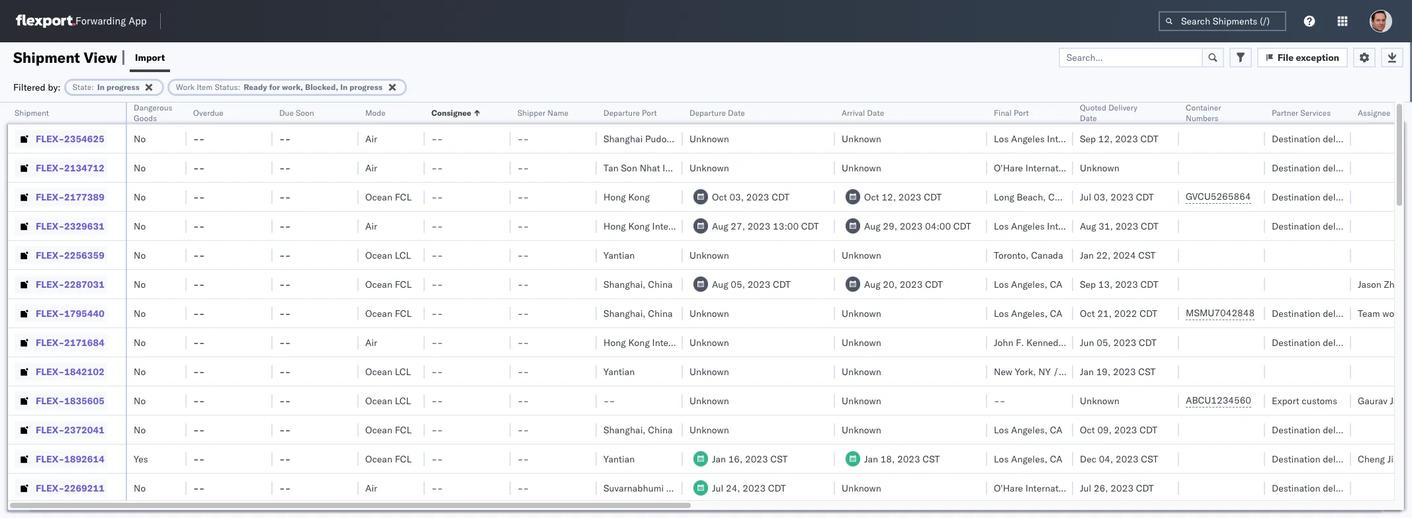 Task type: locate. For each thing, give the bounding box(es) containing it.
31,
[[1099, 220, 1113, 232]]

2 vertical spatial shanghai, china
[[603, 424, 673, 436]]

destination delivery
[[1272, 162, 1356, 174], [1272, 191, 1356, 203], [1272, 220, 1356, 232], [1272, 307, 1356, 319], [1272, 336, 1356, 348], [1272, 424, 1356, 436], [1272, 453, 1356, 465], [1272, 482, 1356, 494]]

8 no from the top
[[134, 336, 146, 348]]

sep left 13,
[[1080, 278, 1096, 290]]

Search... text field
[[1059, 47, 1203, 67]]

jan left the 22,
[[1080, 249, 1094, 261]]

dangerous
[[134, 103, 172, 112]]

angeles,
[[1011, 278, 1048, 290], [1011, 307, 1048, 319], [1011, 424, 1048, 436], [1011, 453, 1048, 465]]

international up long beach, california
[[1026, 162, 1079, 174]]

flex- up flex-2177389 'button'
[[36, 162, 64, 174]]

export
[[1272, 395, 1299, 407]]

2269211
[[64, 482, 104, 494]]

2023 right 29,
[[900, 220, 923, 232]]

no for flex-2256359
[[134, 249, 146, 261]]

cdt for aug 31, 2023 cdt
[[1141, 220, 1159, 232]]

msmu7042848
[[1186, 307, 1255, 319]]

date for departure date
[[728, 108, 745, 118]]

consignee button
[[425, 105, 498, 118]]

1 vertical spatial sep
[[1080, 278, 1096, 290]]

cdt for aug 05, 2023 cdt
[[773, 278, 791, 290]]

angeles down final port button at the right of the page
[[1011, 133, 1045, 145]]

china for sep 13, 2023 cdt
[[648, 278, 673, 290]]

cdt down oct 21, 2022 cdt
[[1139, 336, 1157, 348]]

gaurav jawla
[[1358, 395, 1412, 407]]

customs
[[1302, 395, 1337, 407]]

2023 down 2022
[[1113, 336, 1136, 348]]

aug for aug 27, 2023 13:00 cdt
[[712, 220, 728, 232]]

2 ca from the top
[[1050, 307, 1063, 319]]

4 no from the top
[[134, 220, 146, 232]]

2 no from the top
[[134, 162, 146, 174]]

quoted delivery date
[[1080, 103, 1138, 123]]

flex- up flex-2171684 button
[[36, 307, 64, 319]]

2 flex- from the top
[[36, 162, 64, 174]]

2023 right 09,
[[1114, 424, 1137, 436]]

no
[[134, 133, 146, 145], [134, 162, 146, 174], [134, 191, 146, 203], [134, 220, 146, 232], [134, 249, 146, 261], [134, 278, 146, 290], [134, 307, 146, 319], [134, 336, 146, 348], [134, 366, 146, 378], [134, 395, 146, 407], [134, 424, 146, 436], [134, 482, 146, 494]]

flex- down flex-2177389 'button'
[[36, 220, 64, 232]]

cdt down jan 16, 2023 cst
[[768, 482, 786, 494]]

los for oct 09, 2023 cdt
[[994, 424, 1009, 436]]

1 vertical spatial yantian
[[603, 366, 635, 378]]

jul 03, 2023 cdt
[[1080, 191, 1154, 203]]

2023 for jan 18, 2023 cst
[[897, 453, 920, 465]]

1 horizontal spatial date
[[867, 108, 884, 118]]

7 delivery from the top
[[1323, 453, 1356, 465]]

2023 right nj
[[1113, 366, 1136, 378]]

1 los from the top
[[994, 133, 1009, 145]]

1 lcl from the top
[[395, 249, 411, 261]]

cdt right 13:00
[[801, 220, 819, 232]]

1892614
[[64, 453, 104, 465]]

2 vertical spatial lcl
[[395, 395, 411, 407]]

04:00
[[925, 220, 951, 232]]

5 resize handle column header from the left
[[409, 103, 425, 518]]

ocean fcl for jan 16, 2023 cst
[[365, 453, 412, 465]]

china for oct 09, 2023 cdt
[[648, 424, 673, 436]]

13 flex- from the top
[[36, 482, 64, 494]]

flex- down flex-1892614 button
[[36, 482, 64, 494]]

cdt for oct 09, 2023 cdt
[[1140, 424, 1157, 436]]

2023 right 16,
[[745, 453, 768, 465]]

3 shanghai, from the top
[[603, 424, 646, 436]]

jul left 24,
[[712, 482, 724, 494]]

resize handle column header for mode
[[409, 103, 425, 518]]

1 vertical spatial o'hare
[[994, 482, 1023, 494]]

air
[[365, 133, 377, 145], [365, 162, 377, 174], [365, 220, 377, 232], [365, 336, 377, 348], [365, 482, 377, 494]]

ocean for flex-2177389
[[365, 191, 392, 203]]

2 vertical spatial yantian
[[603, 453, 635, 465]]

: down view
[[91, 82, 94, 92]]

airport down dec
[[1082, 482, 1111, 494]]

gvcu5265864
[[1186, 191, 1251, 202]]

0 horizontal spatial date
[[728, 108, 745, 118]]

0 vertical spatial angeles
[[1011, 133, 1045, 145]]

0 horizontal spatial 05,
[[731, 278, 745, 290]]

flex- up flex-2287031 button
[[36, 249, 64, 261]]

cst up jul 24, 2023 cdt
[[770, 453, 788, 465]]

2 port from the left
[[1014, 108, 1029, 118]]

1 vertical spatial shanghai, china
[[603, 307, 673, 319]]

sep 12, 2023 cdt
[[1080, 133, 1158, 145]]

1 ocean lcl from the top
[[365, 249, 411, 261]]

3 ocean fcl from the top
[[365, 307, 412, 319]]

jan for jan 16, 2023 cst
[[712, 453, 726, 465]]

2023 right 24,
[[743, 482, 766, 494]]

cdt down quoted delivery date button
[[1141, 133, 1158, 145]]

03, up 27,
[[730, 191, 744, 203]]

sep for sep 12, 2023 cdt
[[1080, 133, 1096, 145]]

flex- for 1892614
[[36, 453, 64, 465]]

shanghai, for oct 09, 2023 cdt
[[603, 424, 646, 436]]

o'hare international airport for jul 26, 2023 cdt
[[994, 482, 1111, 494]]

3 delivery from the top
[[1323, 220, 1356, 232]]

flex- for 2171684
[[36, 336, 64, 348]]

cdt up dec 04, 2023 cst
[[1140, 424, 1157, 436]]

9 no from the top
[[134, 366, 146, 378]]

jan 18, 2023 cst
[[864, 453, 940, 465]]

8 resize handle column header from the left
[[667, 103, 683, 518]]

1 vertical spatial 12,
[[882, 191, 896, 203]]

0 vertical spatial lcl
[[395, 249, 411, 261]]

new york, ny / newark, nj
[[994, 366, 1109, 378]]

0 horizontal spatial in
[[97, 82, 105, 92]]

2 los angeles international airport from the top
[[994, 220, 1132, 232]]

ocean fcl
[[365, 191, 412, 203], [365, 278, 412, 290], [365, 307, 412, 319], [365, 424, 412, 436], [365, 453, 412, 465]]

flex- down shipment "button" at the left of page
[[36, 133, 64, 145]]

ocean for flex-2287031
[[365, 278, 392, 290]]

1 flex- from the top
[[36, 133, 64, 145]]

jul 26, 2023 cdt
[[1080, 482, 1154, 494]]

sep
[[1080, 133, 1096, 145], [1080, 278, 1096, 290]]

resize handle column header for arrival date
[[971, 103, 987, 518]]

flex-2256359
[[36, 249, 104, 261]]

2023 for aug 29, 2023 04:00 cdt
[[900, 220, 923, 232]]

1 china from the top
[[648, 278, 673, 290]]

gaurav
[[1358, 395, 1388, 407]]

ca for oct 21, 2022 cdt
[[1050, 307, 1063, 319]]

2023 for oct 03, 2023 cdt
[[746, 191, 769, 203]]

4 flex- from the top
[[36, 220, 64, 232]]

4 los angeles, ca from the top
[[994, 453, 1063, 465]]

2023 right "26,"
[[1111, 482, 1134, 494]]

2023 right 13,
[[1115, 278, 1138, 290]]

0 vertical spatial shanghai, china
[[603, 278, 673, 290]]

o'hare
[[994, 162, 1023, 174], [994, 482, 1023, 494]]

2 los angeles, ca from the top
[[994, 307, 1063, 319]]

arrival
[[842, 108, 865, 118]]

partner services
[[1272, 108, 1331, 118]]

2023 right 31,
[[1115, 220, 1138, 232]]

1 departure from the left
[[603, 108, 640, 118]]

cdt for oct 12, 2023 cdt
[[924, 191, 942, 203]]

1 o'hare from the top
[[994, 162, 1023, 174]]

oct for oct 21, 2022 cdt
[[1080, 307, 1095, 319]]

11 no from the top
[[134, 424, 146, 436]]

destination delivery for dec 04, 2023 cst
[[1272, 453, 1356, 465]]

kong
[[628, 191, 650, 203]]

1 horizontal spatial progress
[[350, 82, 382, 92]]

2 ocean fcl from the top
[[365, 278, 412, 290]]

jul for jul 03, 2023 cdt
[[1080, 191, 1091, 203]]

departure for departure port
[[603, 108, 640, 118]]

2171684
[[64, 336, 104, 348]]

21,
[[1097, 307, 1112, 319]]

1 vertical spatial o'hare international airport
[[994, 482, 1111, 494]]

2 shanghai, china from the top
[[603, 307, 673, 319]]

4 ocean from the top
[[365, 307, 392, 319]]

0 vertical spatial ocean lcl
[[365, 249, 411, 261]]

delivery for oct 09, 2023 cdt
[[1323, 424, 1356, 436]]

1 vertical spatial shipment
[[15, 108, 49, 118]]

oct left 09,
[[1080, 424, 1095, 436]]

1 angeles from the top
[[1011, 133, 1045, 145]]

1 destination from the top
[[1272, 162, 1320, 174]]

port
[[642, 108, 657, 118], [1014, 108, 1029, 118]]

03, up 31,
[[1094, 191, 1108, 203]]

2023 down aug 27, 2023 13:00 cdt
[[748, 278, 771, 290]]

13 resize handle column header from the left
[[1249, 103, 1265, 518]]

cdt right 2022
[[1140, 307, 1157, 319]]

3 destination from the top
[[1272, 220, 1320, 232]]

0 horizontal spatial 12,
[[882, 191, 896, 203]]

o'hare international airport down dec
[[994, 482, 1111, 494]]

flex-1892614
[[36, 453, 104, 465]]

1 air from the top
[[365, 133, 377, 145]]

0 horizontal spatial 03,
[[730, 191, 744, 203]]

cdt for jul 26, 2023 cdt
[[1136, 482, 1154, 494]]

sep down quoted
[[1080, 133, 1096, 145]]

oct for oct 03, 2023 cdt
[[712, 191, 727, 203]]

2 o'hare from the top
[[994, 482, 1023, 494]]

5 destination from the top
[[1272, 336, 1320, 348]]

toronto,
[[994, 249, 1029, 261]]

Search Shipments (/) text field
[[1159, 11, 1286, 31]]

fcl for aug 05, 2023 cdt
[[395, 278, 412, 290]]

ca left 09,
[[1050, 424, 1063, 436]]

0 vertical spatial shipment
[[13, 48, 80, 67]]

resize handle column header for quoted delivery date
[[1163, 103, 1179, 518]]

jan 22, 2024 cst
[[1080, 249, 1156, 261]]

flex-2256359 button
[[15, 246, 107, 264]]

2 china from the top
[[648, 307, 673, 319]]

file exception button
[[1257, 47, 1348, 67], [1257, 47, 1348, 67]]

resize handle column header for consignee
[[495, 103, 511, 518]]

work,
[[282, 82, 303, 92]]

14 resize handle column header from the left
[[1335, 103, 1351, 518]]

date inside arrival date button
[[867, 108, 884, 118]]

2023 for sep 12, 2023 cdt
[[1115, 133, 1138, 145]]

ocean lcl for flex-1842102
[[365, 366, 411, 378]]

2 ocean lcl from the top
[[365, 366, 411, 378]]

12,
[[1098, 133, 1113, 145], [882, 191, 896, 203]]

cst right 18,
[[923, 453, 940, 465]]

2023 for jul 26, 2023 cdt
[[1111, 482, 1134, 494]]

4 delivery from the top
[[1323, 307, 1356, 319]]

0 vertical spatial 12,
[[1098, 133, 1113, 145]]

angeles for aug 31, 2023 cdt
[[1011, 220, 1045, 232]]

airport down quoted delivery date button
[[1103, 133, 1132, 145]]

team
[[1358, 307, 1380, 319]]

2287031
[[64, 278, 104, 290]]

o'hare international airport up long beach, california
[[994, 162, 1111, 174]]

2023 for aug 20, 2023 cdt
[[900, 278, 923, 290]]

5 flex- from the top
[[36, 249, 64, 261]]

2023 for dec 04, 2023 cst
[[1116, 453, 1139, 465]]

3 angeles, from the top
[[1011, 424, 1048, 436]]

port inside final port button
[[1014, 108, 1029, 118]]

flex- down flex-1795440 'button'
[[36, 336, 64, 348]]

5 air from the top
[[365, 482, 377, 494]]

resize handle column header for departure port
[[667, 103, 683, 518]]

angeles, for oct 21, 2022 cdt
[[1011, 307, 1048, 319]]

2 horizontal spatial date
[[1080, 113, 1097, 123]]

date inside departure date button
[[728, 108, 745, 118]]

ca for oct 09, 2023 cdt
[[1050, 424, 1063, 436]]

1 vertical spatial lcl
[[395, 366, 411, 378]]

6 flex- from the top
[[36, 278, 64, 290]]

09,
[[1097, 424, 1112, 436]]

jul left "26,"
[[1080, 482, 1091, 494]]

1 vertical spatial 05,
[[1097, 336, 1111, 348]]

4 angeles, from the top
[[1011, 453, 1048, 465]]

8 destination delivery from the top
[[1272, 482, 1356, 494]]

2 vertical spatial china
[[648, 424, 673, 436]]

05, right jun
[[1097, 336, 1111, 348]]

in right blocked,
[[340, 82, 348, 92]]

progress up dangerous
[[107, 82, 140, 92]]

no for flex-1842102
[[134, 366, 146, 378]]

3 china from the top
[[648, 424, 673, 436]]

1 o'hare international airport from the top
[[994, 162, 1111, 174]]

cst down "oct 09, 2023 cdt"
[[1141, 453, 1158, 465]]

0 vertical spatial yantian
[[603, 249, 635, 261]]

cdt up 04:00
[[924, 191, 942, 203]]

0 vertical spatial china
[[648, 278, 673, 290]]

flex- up flex-1892614 button
[[36, 424, 64, 436]]

cdt for aug 20, 2023 cdt
[[925, 278, 943, 290]]

lcl for flex-1835605
[[395, 395, 411, 407]]

26,
[[1094, 482, 1108, 494]]

shipment
[[13, 48, 80, 67], [15, 108, 49, 118]]

8 delivery from the top
[[1323, 482, 1356, 494]]

16,
[[728, 453, 743, 465]]

2 resize handle column header from the left
[[171, 103, 187, 518]]

jan 16, 2023 cst
[[712, 453, 788, 465]]

1 horizontal spatial 12,
[[1098, 133, 1113, 145]]

forwarding
[[75, 15, 126, 27]]

2 los from the top
[[994, 220, 1009, 232]]

oct 03, 2023 cdt
[[712, 191, 790, 203]]

5 ocean fcl from the top
[[365, 453, 412, 465]]

app
[[128, 15, 147, 27]]

0 vertical spatial sep
[[1080, 133, 1096, 145]]

0 horizontal spatial :
[[91, 82, 94, 92]]

27,
[[731, 220, 745, 232]]

1 shanghai, china from the top
[[603, 278, 673, 290]]

1 los angeles, ca from the top
[[994, 278, 1063, 290]]

6 resize handle column header from the left
[[495, 103, 511, 518]]

5 fcl from the top
[[395, 453, 412, 465]]

oct up aug 29, 2023 04:00 cdt
[[864, 191, 879, 203]]

due
[[279, 108, 294, 118]]

12 flex- from the top
[[36, 453, 64, 465]]

newark,
[[1061, 366, 1096, 378]]

2 vertical spatial ocean lcl
[[365, 395, 411, 407]]

0 vertical spatial shanghai,
[[603, 278, 646, 290]]

1 shanghai, from the top
[[603, 278, 646, 290]]

aug for aug 05, 2023 cdt
[[712, 278, 728, 290]]

3 ocean from the top
[[365, 278, 392, 290]]

1 vertical spatial shanghai,
[[603, 307, 646, 319]]

2177389
[[64, 191, 104, 203]]

los for dec 04, 2023 cst
[[994, 453, 1009, 465]]

destination delivery for jul 26, 2023 cdt
[[1272, 482, 1356, 494]]

flex-2354625
[[36, 133, 104, 145]]

jan left '19,'
[[1080, 366, 1094, 378]]

los for sep 12, 2023 cdt
[[994, 133, 1009, 145]]

11 flex- from the top
[[36, 424, 64, 436]]

cdt down dec 04, 2023 cst
[[1136, 482, 1154, 494]]

1795440
[[64, 307, 104, 319]]

0 vertical spatial o'hare international airport
[[994, 162, 1111, 174]]

ocean for flex-2256359
[[365, 249, 392, 261]]

2024
[[1113, 249, 1136, 261]]

1 03, from the left
[[730, 191, 744, 203]]

delivery for unknown
[[1323, 162, 1356, 174]]

ocean fcl for aug 05, 2023 cdt
[[365, 278, 412, 290]]

1 horizontal spatial 05,
[[1097, 336, 1111, 348]]

cdt right 20,
[[925, 278, 943, 290]]

4 los from the top
[[994, 307, 1009, 319]]

los angeles international airport
[[994, 133, 1132, 145], [994, 220, 1132, 232]]

4 ocean fcl from the top
[[365, 424, 412, 436]]

2 sep from the top
[[1080, 278, 1096, 290]]

port inside departure port button
[[642, 108, 657, 118]]

1 resize handle column header from the left
[[110, 103, 126, 518]]

shipment down filtered
[[15, 108, 49, 118]]

2 vertical spatial shanghai,
[[603, 424, 646, 436]]

final port button
[[987, 105, 1060, 118]]

2023 right 18,
[[897, 453, 920, 465]]

destination
[[1272, 162, 1320, 174], [1272, 191, 1320, 203], [1272, 220, 1320, 232], [1272, 307, 1320, 319], [1272, 336, 1320, 348], [1272, 424, 1320, 436], [1272, 453, 1320, 465], [1272, 482, 1320, 494]]

2023 right 20,
[[900, 278, 923, 290]]

los for sep 13, 2023 cdt
[[994, 278, 1009, 290]]

jan left 18,
[[864, 453, 878, 465]]

ca
[[1050, 278, 1063, 290], [1050, 307, 1063, 319], [1050, 424, 1063, 436], [1050, 453, 1063, 465]]

status
[[215, 82, 238, 92]]

flex- up flex-1835605 button
[[36, 366, 64, 378]]

5 ocean from the top
[[365, 366, 392, 378]]

2023 down quoted delivery date button
[[1115, 133, 1138, 145]]

2 destination delivery from the top
[[1272, 191, 1356, 203]]

1 vertical spatial china
[[648, 307, 673, 319]]

12, down quoted delivery date at the top right of page
[[1098, 133, 1113, 145]]

progress up mode
[[350, 82, 382, 92]]

1 horizontal spatial in
[[340, 82, 348, 92]]

resize handle column header for shipment
[[110, 103, 126, 518]]

1 vertical spatial ocean lcl
[[365, 366, 411, 378]]

los for oct 21, 2022 cdt
[[994, 307, 1009, 319]]

shipment inside "button"
[[15, 108, 49, 118]]

03, for jul
[[1094, 191, 1108, 203]]

partner
[[1272, 108, 1298, 118]]

yantian for ny
[[603, 366, 635, 378]]

2 ocean from the top
[[365, 249, 392, 261]]

resize handle column header
[[110, 103, 126, 518], [171, 103, 187, 518], [257, 103, 273, 518], [343, 103, 359, 518], [409, 103, 425, 518], [495, 103, 511, 518], [581, 103, 597, 518], [667, 103, 683, 518], [819, 103, 835, 518], [971, 103, 987, 518], [1057, 103, 1073, 518], [1163, 103, 1179, 518], [1249, 103, 1265, 518], [1335, 103, 1351, 518]]

1 vertical spatial angeles
[[1011, 220, 1045, 232]]

0 horizontal spatial port
[[642, 108, 657, 118]]

1 no from the top
[[134, 133, 146, 145]]

1 los angeles international airport from the top
[[994, 133, 1132, 145]]

2022
[[1114, 307, 1137, 319]]

0 vertical spatial los angeles international airport
[[994, 133, 1132, 145]]

oct up aug 27, 2023 13:00 cdt
[[712, 191, 727, 203]]

shanghai, china for oct 09, 2023 cdt
[[603, 424, 673, 436]]

shanghai, for oct 21, 2022 cdt
[[603, 307, 646, 319]]

cst right "2024"
[[1138, 249, 1156, 261]]

flex- up flex-2329631 button
[[36, 191, 64, 203]]

jan left 16,
[[712, 453, 726, 465]]

flex- down flex-2256359 button
[[36, 278, 64, 290]]

flex-2372041
[[36, 424, 104, 436]]

shipment button
[[8, 105, 112, 118]]

1 horizontal spatial port
[[1014, 108, 1029, 118]]

12, up 29,
[[882, 191, 896, 203]]

cdt up aug 31, 2023 cdt
[[1136, 191, 1154, 203]]

ca left dec
[[1050, 453, 1063, 465]]

cdt up 13:00
[[772, 191, 790, 203]]

2023 for oct 12, 2023 cdt
[[898, 191, 921, 203]]

3 flex- from the top
[[36, 191, 64, 203]]

china
[[648, 278, 673, 290], [648, 307, 673, 319], [648, 424, 673, 436]]

angeles up toronto, canada on the right
[[1011, 220, 1045, 232]]

2 : from the left
[[238, 82, 240, 92]]

0 horizontal spatial progress
[[107, 82, 140, 92]]

3 destination delivery from the top
[[1272, 220, 1356, 232]]

flex- down flex-1842102 button
[[36, 395, 64, 407]]

2023 up aug 31, 2023 cdt
[[1111, 191, 1134, 203]]

oct left 21,
[[1080, 307, 1095, 319]]

0 horizontal spatial departure
[[603, 108, 640, 118]]

los angeles international airport down quoted
[[994, 133, 1132, 145]]

o'hare for jul 26, 2023 cdt
[[994, 482, 1023, 494]]

quoted delivery date button
[[1073, 100, 1166, 124]]

4 ca from the top
[[1050, 453, 1063, 465]]

3 ocean lcl from the top
[[365, 395, 411, 407]]

6 ocean from the top
[[365, 395, 392, 407]]

1 horizontal spatial departure
[[690, 108, 726, 118]]

7 destination from the top
[[1272, 453, 1320, 465]]

2023 up aug 27, 2023 13:00 cdt
[[746, 191, 769, 203]]

: left ready
[[238, 82, 240, 92]]

6 los from the top
[[994, 453, 1009, 465]]

2 o'hare international airport from the top
[[994, 482, 1111, 494]]

air for flex-2354625
[[365, 133, 377, 145]]

1 ca from the top
[[1050, 278, 1063, 290]]

lcl for flex-1842102
[[395, 366, 411, 378]]

aug 31, 2023 cdt
[[1080, 220, 1159, 232]]

international left "26,"
[[1026, 482, 1079, 494]]

1 horizontal spatial :
[[238, 82, 240, 92]]

york,
[[1015, 366, 1036, 378]]

1 horizontal spatial 03,
[[1094, 191, 1108, 203]]

ocean for flex-1842102
[[365, 366, 392, 378]]

cdt up jan 22, 2024 cst
[[1141, 220, 1159, 232]]

13,
[[1098, 278, 1113, 290]]

7 flex- from the top
[[36, 307, 64, 319]]

2023 right 04,
[[1116, 453, 1139, 465]]

3 yantian from the top
[[603, 453, 635, 465]]

8 destination from the top
[[1272, 482, 1320, 494]]

in right state
[[97, 82, 105, 92]]

cdt down 13:00
[[773, 278, 791, 290]]

8 ocean from the top
[[365, 453, 392, 465]]

2023 for aug 31, 2023 cdt
[[1115, 220, 1138, 232]]

2 fcl from the top
[[395, 278, 412, 290]]

0 vertical spatial 05,
[[731, 278, 745, 290]]

4 destination from the top
[[1272, 307, 1320, 319]]

flex-
[[36, 133, 64, 145], [36, 162, 64, 174], [36, 191, 64, 203], [36, 220, 64, 232], [36, 249, 64, 261], [36, 278, 64, 290], [36, 307, 64, 319], [36, 336, 64, 348], [36, 366, 64, 378], [36, 395, 64, 407], [36, 424, 64, 436], [36, 453, 64, 465], [36, 482, 64, 494]]

cst down 'jun 05, 2023 cdt' on the right
[[1138, 366, 1156, 378]]

ca down the 'canada' on the right of the page
[[1050, 278, 1063, 290]]

7 ocean from the top
[[365, 424, 392, 436]]

forwarding app
[[75, 15, 147, 27]]

2 delivery from the top
[[1323, 191, 1356, 203]]

flex-2177389
[[36, 191, 104, 203]]

angeles, for dec 04, 2023 cst
[[1011, 453, 1048, 465]]

1 delivery from the top
[[1323, 162, 1356, 174]]

numbers
[[1186, 113, 1219, 123]]

shipment up by:
[[13, 48, 80, 67]]

7 destination delivery from the top
[[1272, 453, 1356, 465]]

flex-2269211
[[36, 482, 104, 494]]

3 air from the top
[[365, 220, 377, 232]]

0 vertical spatial o'hare
[[994, 162, 1023, 174]]

services
[[1300, 108, 1331, 118]]

cdt up oct 21, 2022 cdt
[[1141, 278, 1158, 290]]

destination delivery for unknown
[[1272, 162, 1356, 174]]

ca left 21,
[[1050, 307, 1063, 319]]

cdt right 04:00
[[953, 220, 971, 232]]

china for oct 21, 2022 cdt
[[648, 307, 673, 319]]

1 vertical spatial los angeles international airport
[[994, 220, 1132, 232]]

2023 up aug 29, 2023 04:00 cdt
[[898, 191, 921, 203]]

jul up aug 31, 2023 cdt
[[1080, 191, 1091, 203]]

destination for jun 05, 2023 cdt
[[1272, 336, 1320, 348]]

2 destination from the top
[[1272, 191, 1320, 203]]

2023 right 27,
[[748, 220, 771, 232]]

flex- down flex-2372041 button
[[36, 453, 64, 465]]

6 delivery from the top
[[1323, 424, 1356, 436]]

05, down 27,
[[731, 278, 745, 290]]

05, for aug
[[731, 278, 745, 290]]

los angeles international airport down california
[[994, 220, 1132, 232]]



Task type: vqa. For each thing, say whether or not it's contained in the screenshot.
second change from the top
no



Task type: describe. For each thing, give the bounding box(es) containing it.
1 progress from the left
[[107, 82, 140, 92]]

2023 for jul 03, 2023 cdt
[[1111, 191, 1134, 203]]

exception
[[1296, 51, 1339, 63]]

flex-2171684
[[36, 336, 104, 348]]

jan for jan 18, 2023 cst
[[864, 453, 878, 465]]

yes
[[134, 453, 148, 465]]

yantian for ca
[[603, 453, 635, 465]]

flex-2329631
[[36, 220, 104, 232]]

los angeles, ca for oct 21, 2022 cdt
[[994, 307, 1063, 319]]

goods
[[134, 113, 157, 123]]

oct for oct 09, 2023 cdt
[[1080, 424, 1095, 436]]

flex- for 2177389
[[36, 191, 64, 203]]

flexport. image
[[16, 15, 75, 28]]

name
[[547, 108, 569, 118]]

jan for jan 19, 2023 cst
[[1080, 366, 1094, 378]]

nj
[[1098, 366, 1109, 378]]

ocean lcl for flex-1835605
[[365, 395, 411, 407]]

2023 for jun 05, 2023 cdt
[[1113, 336, 1136, 348]]

o'hare international airport for unknown
[[994, 162, 1111, 174]]

flex-1842102
[[36, 366, 104, 378]]

no for flex-2269211
[[134, 482, 146, 494]]

aug for aug 29, 2023 04:00 cdt
[[864, 220, 881, 232]]

international down quoted
[[1047, 133, 1101, 145]]

shipper name button
[[511, 105, 584, 118]]

destination delivery for jul 03, 2023 cdt
[[1272, 191, 1356, 203]]

departure date button
[[683, 105, 822, 118]]

2023 for aug 27, 2023 13:00 cdt
[[748, 220, 771, 232]]

air for flex-2171684
[[365, 336, 377, 348]]

consignee
[[431, 108, 471, 118]]

delivery for jul 03, 2023 cdt
[[1323, 191, 1356, 203]]

jan for jan 22, 2024 cst
[[1080, 249, 1094, 261]]

ca for sep 13, 2023 cdt
[[1050, 278, 1063, 290]]

quoted
[[1080, 103, 1106, 112]]

import button
[[130, 42, 170, 72]]

resize handle column header for final port
[[1057, 103, 1073, 518]]

canada
[[1031, 249, 1063, 261]]

flex-2269211 button
[[15, 479, 107, 497]]

13:00
[[773, 220, 799, 232]]

3 fcl from the top
[[395, 307, 412, 319]]

cst for jan 22, 2024 cst
[[1138, 249, 1156, 261]]

airport up jan 22, 2024 cst
[[1103, 220, 1132, 232]]

no for flex-2354625
[[134, 133, 146, 145]]

cst for jan 16, 2023 cst
[[770, 453, 788, 465]]

ocean for flex-1835605
[[365, 395, 392, 407]]

4 fcl from the top
[[395, 424, 412, 436]]

1 in from the left
[[97, 82, 105, 92]]

by:
[[48, 81, 61, 93]]

air for flex-2269211
[[365, 482, 377, 494]]

2023 for jan 16, 2023 cst
[[745, 453, 768, 465]]

aug 20, 2023 cdt
[[864, 278, 943, 290]]

2372041
[[64, 424, 104, 436]]

angeles, for oct 09, 2023 cdt
[[1011, 424, 1048, 436]]

long beach, california
[[994, 191, 1089, 203]]

sep for sep 13, 2023 cdt
[[1080, 278, 1096, 290]]

lcl for flex-2256359
[[395, 249, 411, 261]]

fcl for oct 03, 2023 cdt
[[395, 191, 412, 203]]

item
[[197, 82, 213, 92]]

ny
[[1038, 366, 1051, 378]]

delivery
[[1108, 103, 1138, 112]]

filtered by:
[[13, 81, 61, 93]]

ocean for flex-1892614
[[365, 453, 392, 465]]

delivery for aug 31, 2023 cdt
[[1323, 220, 1356, 232]]

departure for departure date
[[690, 108, 726, 118]]

ocean for flex-2372041
[[365, 424, 392, 436]]

no for flex-2177389
[[134, 191, 146, 203]]

new
[[994, 366, 1013, 378]]

work
[[176, 82, 195, 92]]

jan 19, 2023 cst
[[1080, 366, 1156, 378]]

cdt for oct 21, 2022 cdt
[[1140, 307, 1157, 319]]

state
[[73, 82, 91, 92]]

19,
[[1096, 366, 1111, 378]]

fcl for jan 16, 2023 cst
[[395, 453, 412, 465]]

import
[[135, 51, 165, 63]]

1 : from the left
[[91, 82, 94, 92]]

filtered
[[13, 81, 45, 93]]

container numbers button
[[1179, 100, 1252, 124]]

final port
[[994, 108, 1029, 118]]

port for departure port
[[642, 108, 657, 118]]

flex-1795440 button
[[15, 304, 107, 323]]

2 in from the left
[[340, 82, 348, 92]]

los for aug 31, 2023 cdt
[[994, 220, 1009, 232]]

flex- for 1842102
[[36, 366, 64, 378]]

hong
[[603, 191, 626, 203]]

04,
[[1099, 453, 1113, 465]]

delivery for jun 05, 2023 cdt
[[1323, 336, 1356, 348]]

date for arrival date
[[867, 108, 884, 118]]

container numbers
[[1186, 103, 1221, 123]]

abcu1234560
[[1186, 394, 1251, 406]]

flex-2329631 button
[[15, 217, 107, 235]]

arrival date
[[842, 108, 884, 118]]

container
[[1186, 103, 1221, 112]]

los angeles international airport for sep
[[994, 133, 1132, 145]]

2134712
[[64, 162, 104, 174]]

no for flex-1835605
[[134, 395, 146, 407]]

blocked,
[[305, 82, 338, 92]]

cdt for jun 05, 2023 cdt
[[1139, 336, 1157, 348]]

12, for sep
[[1098, 133, 1113, 145]]

no for flex-2134712
[[134, 162, 146, 174]]

flex- for 2287031
[[36, 278, 64, 290]]

no for flex-2171684
[[134, 336, 146, 348]]

cdt for sep 12, 2023 cdt
[[1141, 133, 1158, 145]]

ready
[[244, 82, 267, 92]]

destination for jul 26, 2023 cdt
[[1272, 482, 1320, 494]]

los angeles, ca for oct 09, 2023 cdt
[[994, 424, 1063, 436]]

cst for jan 18, 2023 cst
[[923, 453, 940, 465]]

flex-1835605
[[36, 395, 104, 407]]

toronto, canada
[[994, 249, 1063, 261]]

jawla
[[1390, 395, 1412, 407]]

aug 05, 2023 cdt
[[712, 278, 791, 290]]

o'hare for unknown
[[994, 162, 1023, 174]]

state : in progress
[[73, 82, 140, 92]]

shipment for shipment view
[[13, 48, 80, 67]]

ca for dec 04, 2023 cst
[[1050, 453, 1063, 465]]

destination for oct 09, 2023 cdt
[[1272, 424, 1320, 436]]

2023 for sep 13, 2023 cdt
[[1115, 278, 1138, 290]]

cst for jan 19, 2023 cst
[[1138, 366, 1156, 378]]

mode
[[365, 108, 386, 118]]

20,
[[883, 278, 897, 290]]

beach,
[[1017, 191, 1046, 203]]

3 resize handle column header from the left
[[257, 103, 273, 518]]

departure port button
[[597, 105, 670, 118]]

destination delivery for jun 05, 2023 cdt
[[1272, 336, 1356, 348]]

soon
[[296, 108, 314, 118]]

jun 05, 2023 cdt
[[1080, 336, 1157, 348]]

arrival date button
[[835, 105, 974, 118]]

oct 21, 2022 cdt
[[1080, 307, 1157, 319]]

dangerous goods
[[134, 103, 172, 123]]

destination for unknown
[[1272, 162, 1320, 174]]

shipper name
[[517, 108, 569, 118]]

departure date
[[690, 108, 745, 118]]

resize handle column header for shipper name
[[581, 103, 597, 518]]

1835605
[[64, 395, 104, 407]]

flex- for 2269211
[[36, 482, 64, 494]]

airport up jul 03, 2023 cdt
[[1082, 162, 1111, 174]]

work item status : ready for work, blocked, in progress
[[176, 82, 382, 92]]

2256359
[[64, 249, 104, 261]]

for
[[269, 82, 280, 92]]

12, for oct
[[882, 191, 896, 203]]

delivery for oct 21, 2022 cdt
[[1323, 307, 1356, 319]]

1842102
[[64, 366, 104, 378]]

1 yantian from the top
[[603, 249, 635, 261]]

shanghai, china for oct 21, 2022 cdt
[[603, 307, 673, 319]]

flex- for 1795440
[[36, 307, 64, 319]]

no for flex-2372041
[[134, 424, 146, 436]]

flex-2372041 button
[[15, 421, 107, 439]]

4 resize handle column header from the left
[[343, 103, 359, 518]]

cdt for jul 03, 2023 cdt
[[1136, 191, 1154, 203]]

flex- for 2329631
[[36, 220, 64, 232]]

date inside quoted delivery date
[[1080, 113, 1097, 123]]

ite
[[1405, 307, 1412, 319]]

2 progress from the left
[[350, 82, 382, 92]]

ocean lcl for flex-2256359
[[365, 249, 411, 261]]

aug 27, 2023 13:00 cdt
[[712, 220, 819, 232]]

sep 13, 2023 cdt
[[1080, 278, 1158, 290]]

cdt for sep 13, 2023 cdt
[[1141, 278, 1158, 290]]

dangerous goods button
[[127, 100, 182, 124]]

flex- for 2354625
[[36, 133, 64, 145]]

shanghai, for sep 13, 2023 cdt
[[603, 278, 646, 290]]

dec
[[1080, 453, 1096, 465]]

international down california
[[1047, 220, 1101, 232]]

delivery for dec 04, 2023 cst
[[1323, 453, 1356, 465]]

port for final port
[[1014, 108, 1029, 118]]



